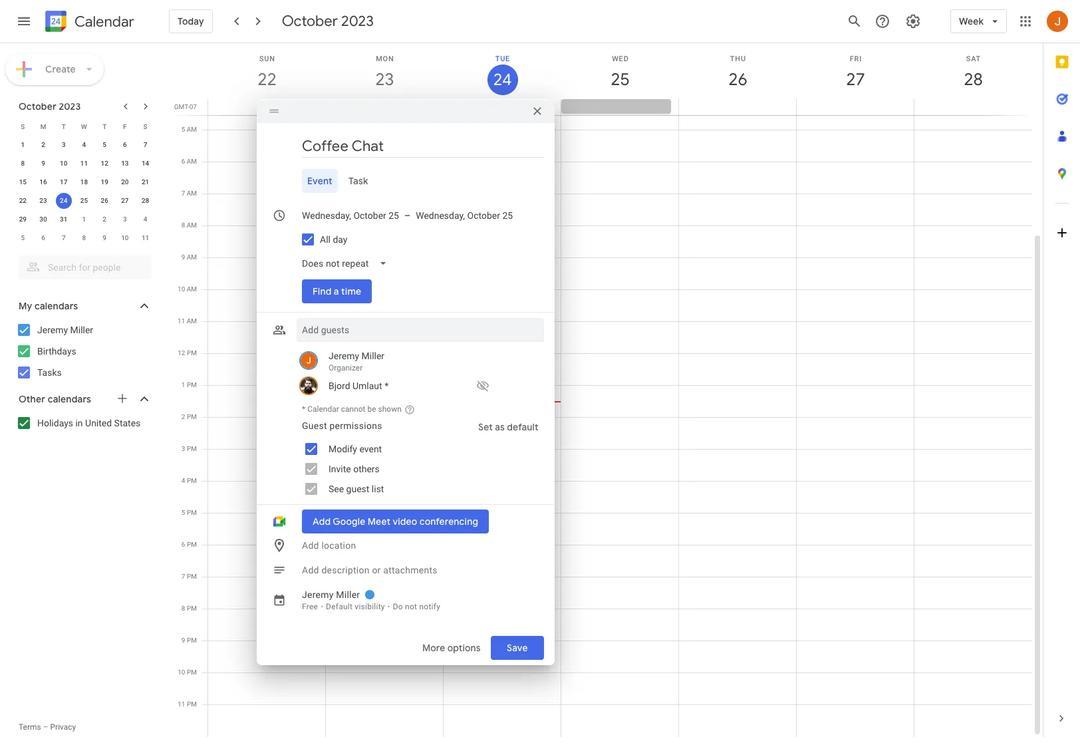 Task type: locate. For each thing, give the bounding box(es) containing it.
28 inside grid
[[963, 69, 982, 90]]

3 up 4 pm
[[182, 445, 185, 452]]

add description or attachments
[[302, 565, 438, 575]]

8 for november 8 "element"
[[82, 234, 86, 241]]

07
[[189, 103, 197, 110]]

* up guest
[[302, 404, 305, 414]]

f
[[123, 123, 127, 130]]

1 horizontal spatial october 2023
[[282, 12, 374, 31]]

5 cell from the left
[[796, 99, 914, 115]]

pm for 10 pm
[[187, 669, 197, 676]]

description
[[322, 565, 370, 575]]

0 vertical spatial calendars
[[35, 300, 78, 312]]

1 horizontal spatial 24
[[493, 69, 511, 90]]

7 am from the top
[[187, 317, 197, 325]]

pm down 8 pm
[[187, 637, 197, 644]]

1 vertical spatial 26
[[101, 197, 108, 204]]

1 horizontal spatial 22
[[257, 69, 276, 90]]

25 down 'wed'
[[610, 69, 629, 90]]

12 inside 12 element
[[101, 160, 108, 167]]

jeremy up birthdays
[[37, 325, 68, 335]]

1 vertical spatial jeremy
[[329, 351, 359, 361]]

0 vertical spatial miller
[[70, 325, 93, 335]]

10 for november 10 element
[[121, 234, 129, 241]]

24 down 17 element
[[60, 197, 67, 204]]

10 down the november 3 element
[[121, 234, 129, 241]]

jeremy
[[37, 325, 68, 335], [329, 351, 359, 361], [302, 589, 334, 600]]

2023 down create
[[59, 100, 81, 112]]

9 pm from the top
[[187, 605, 197, 612]]

23
[[374, 69, 393, 90], [39, 197, 47, 204]]

0 vertical spatial 27
[[845, 69, 864, 90]]

9 for 9 pm
[[182, 637, 185, 644]]

gmt-07
[[174, 103, 197, 110]]

1 vertical spatial –
[[43, 722, 48, 732]]

26
[[728, 69, 747, 90], [101, 197, 108, 204]]

0 horizontal spatial 22
[[19, 197, 27, 204]]

9 up the 16
[[41, 160, 45, 167]]

3
[[62, 141, 66, 148], [123, 216, 127, 223], [182, 445, 185, 452]]

0 horizontal spatial 28
[[142, 197, 149, 204]]

2 down m
[[41, 141, 45, 148]]

1 horizontal spatial october
[[282, 12, 338, 31]]

guests invited to this event. tree
[[297, 347, 544, 396]]

24 cell
[[53, 192, 74, 210]]

1
[[21, 141, 25, 148], [82, 216, 86, 223], [182, 381, 185, 388]]

s left m
[[21, 123, 25, 130]]

9 am
[[181, 253, 197, 261]]

6 am from the top
[[187, 285, 197, 293]]

pm down 9 pm on the bottom
[[187, 669, 197, 676]]

november 4 element
[[137, 212, 153, 228]]

4
[[82, 141, 86, 148], [144, 216, 147, 223], [182, 477, 185, 484]]

t left 'f' at the left top of page
[[103, 123, 107, 130]]

4 down w
[[82, 141, 86, 148]]

cell down 24 link on the left of page
[[444, 99, 561, 115]]

cell
[[208, 99, 326, 115], [326, 99, 444, 115], [444, 99, 561, 115], [679, 99, 796, 115], [796, 99, 914, 115], [914, 99, 1032, 115]]

november 5 element
[[15, 230, 31, 246]]

22 down 15 element
[[19, 197, 27, 204]]

calendars right my
[[35, 300, 78, 312]]

3 up 10 element
[[62, 141, 66, 148]]

pm for 12 pm
[[187, 349, 197, 357]]

2 horizontal spatial 4
[[182, 477, 185, 484]]

0 horizontal spatial 2
[[41, 141, 45, 148]]

2 vertical spatial 2
[[182, 413, 185, 420]]

pm down "5 pm"
[[187, 541, 197, 548]]

row
[[202, 99, 1043, 115], [13, 117, 156, 136], [13, 136, 156, 154], [13, 154, 156, 173], [13, 173, 156, 192], [13, 192, 156, 210], [13, 210, 156, 229], [13, 229, 156, 247]]

Add title text field
[[302, 136, 544, 156]]

2 down 1 pm
[[182, 413, 185, 420]]

9
[[41, 160, 45, 167], [103, 234, 106, 241], [181, 253, 185, 261], [182, 637, 185, 644]]

2 horizontal spatial miller
[[362, 351, 385, 361]]

7 down 6 am
[[181, 190, 185, 197]]

calendars inside "dropdown button"
[[35, 300, 78, 312]]

4 down "3 pm"
[[182, 477, 185, 484]]

2 for "november 2" element
[[103, 216, 106, 223]]

0 vertical spatial calendar
[[75, 12, 134, 31]]

1 vertical spatial 27
[[121, 197, 129, 204]]

2 inside grid
[[182, 413, 185, 420]]

task button
[[343, 169, 373, 193]]

cell down 23 "link"
[[326, 99, 444, 115]]

18 element
[[76, 174, 92, 190]]

1 horizontal spatial 28
[[963, 69, 982, 90]]

0 horizontal spatial 27
[[121, 197, 129, 204]]

24 down the tue
[[493, 69, 511, 90]]

thu 26
[[728, 55, 747, 90]]

1 vertical spatial 28
[[142, 197, 149, 204]]

grid
[[170, 43, 1043, 737]]

t
[[62, 123, 66, 130], [103, 123, 107, 130]]

cell down 22 link
[[208, 99, 326, 115]]

5 pm from the top
[[187, 477, 197, 484]]

15 element
[[15, 174, 31, 190]]

invite others
[[329, 464, 380, 474]]

my calendars list
[[3, 319, 165, 383]]

pm for 3 pm
[[187, 445, 197, 452]]

26 element
[[97, 193, 113, 209]]

1 vertical spatial 1
[[82, 216, 86, 223]]

0 horizontal spatial s
[[21, 123, 25, 130]]

0 vertical spatial 2
[[41, 141, 45, 148]]

27 inside grid
[[845, 69, 864, 90]]

13
[[121, 160, 129, 167]]

bjord
[[329, 381, 350, 391]]

bjord umlaut *
[[329, 381, 389, 391]]

12 element
[[97, 156, 113, 172]]

pm for 2 pm
[[187, 413, 197, 420]]

pm up 2 pm
[[187, 381, 197, 388]]

2 vertical spatial 4
[[182, 477, 185, 484]]

23 down 16 element
[[39, 197, 47, 204]]

location
[[322, 540, 356, 551]]

am for 11 am
[[187, 317, 197, 325]]

see guest list
[[329, 484, 384, 494]]

0 horizontal spatial october 2023
[[19, 100, 81, 112]]

0 horizontal spatial tab list
[[267, 169, 544, 193]]

0 horizontal spatial calendar
[[75, 12, 134, 31]]

1 vertical spatial 12
[[178, 349, 185, 357]]

1 pm from the top
[[187, 349, 197, 357]]

0 horizontal spatial t
[[62, 123, 66, 130]]

pm up 4 pm
[[187, 445, 197, 452]]

2 horizontal spatial 3
[[182, 445, 185, 452]]

10
[[60, 160, 67, 167], [121, 234, 129, 241], [178, 285, 185, 293], [178, 669, 185, 676]]

pm for 8 pm
[[187, 605, 197, 612]]

2 horizontal spatial 1
[[182, 381, 185, 388]]

add left location
[[302, 540, 319, 551]]

0 vertical spatial 12
[[101, 160, 108, 167]]

pm down 4 pm
[[187, 509, 197, 516]]

guest permissions
[[302, 420, 382, 431]]

22 element
[[15, 193, 31, 209]]

29
[[19, 216, 27, 223]]

22 link
[[252, 65, 282, 95]]

25
[[610, 69, 629, 90], [80, 197, 88, 204]]

cell down the 28 'link'
[[914, 99, 1032, 115]]

2 vertical spatial 3
[[182, 445, 185, 452]]

7 up 8 pm
[[182, 573, 185, 580]]

27
[[845, 69, 864, 90], [121, 197, 129, 204]]

2 add from the top
[[302, 565, 319, 575]]

1 vertical spatial 2
[[103, 216, 106, 223]]

2 pm from the top
[[187, 381, 197, 388]]

1 horizontal spatial 3
[[123, 216, 127, 223]]

0 vertical spatial 3
[[62, 141, 66, 148]]

4 down 28 element
[[144, 216, 147, 223]]

0 vertical spatial add
[[302, 540, 319, 551]]

5 down gmt-
[[181, 126, 185, 133]]

calendars inside dropdown button
[[48, 393, 91, 405]]

26 down thu
[[728, 69, 747, 90]]

fri 27
[[845, 55, 864, 90]]

free
[[302, 602, 318, 611]]

m
[[40, 123, 46, 130]]

5 am from the top
[[187, 253, 197, 261]]

set
[[478, 421, 493, 433]]

9 up 10 pm
[[182, 637, 185, 644]]

0 vertical spatial *
[[385, 381, 389, 391]]

6 up the 7 am on the left of the page
[[181, 158, 185, 165]]

cell down 27 link in the top of the page
[[796, 99, 914, 115]]

12 for 12 pm
[[178, 349, 185, 357]]

– right start date text field at the top left
[[404, 210, 411, 221]]

1 vertical spatial miller
[[362, 351, 385, 361]]

1 am from the top
[[187, 126, 197, 133]]

– right terms
[[43, 722, 48, 732]]

am for 8 am
[[187, 222, 197, 229]]

1 vertical spatial jeremy miller
[[302, 589, 360, 600]]

8 down the 7 am on the left of the page
[[181, 222, 185, 229]]

10 up the 17
[[60, 160, 67, 167]]

1 down 12 pm
[[182, 381, 185, 388]]

26 inside 26 element
[[101, 197, 108, 204]]

None search field
[[0, 250, 165, 279]]

today
[[178, 15, 204, 27]]

11
[[80, 160, 88, 167], [142, 234, 149, 241], [178, 317, 185, 325], [178, 700, 185, 708]]

11 down 10 pm
[[178, 700, 185, 708]]

23 link
[[370, 65, 400, 95]]

am down 6 am
[[187, 190, 197, 197]]

0 vertical spatial jeremy
[[37, 325, 68, 335]]

10 up 11 am on the top left of page
[[178, 285, 185, 293]]

1 up 15
[[21, 141, 25, 148]]

1 horizontal spatial 2
[[103, 216, 106, 223]]

0 vertical spatial 26
[[728, 69, 747, 90]]

pm down "3 pm"
[[187, 477, 197, 484]]

5 pm
[[182, 509, 197, 516]]

jeremy miller organizer
[[329, 351, 385, 373]]

2 inside "november 2" element
[[103, 216, 106, 223]]

0 vertical spatial october
[[282, 12, 338, 31]]

pm for 1 pm
[[187, 381, 197, 388]]

calendars
[[35, 300, 78, 312], [48, 393, 91, 405]]

9 down "november 2" element
[[103, 234, 106, 241]]

27 link
[[841, 65, 871, 95]]

23 element
[[35, 193, 51, 209]]

1 horizontal spatial 12
[[178, 349, 185, 357]]

–
[[404, 210, 411, 221], [43, 722, 48, 732]]

pm for 6 pm
[[187, 541, 197, 548]]

1 down 25 element
[[82, 216, 86, 223]]

6 down "5 pm"
[[182, 541, 185, 548]]

10 am
[[178, 285, 197, 293]]

2 am from the top
[[187, 158, 197, 165]]

0 vertical spatial 22
[[257, 69, 276, 90]]

w
[[81, 123, 87, 130]]

6 down the 30 "element"
[[41, 234, 45, 241]]

1 horizontal spatial *
[[385, 381, 389, 391]]

1 horizontal spatial 4
[[144, 216, 147, 223]]

2 vertical spatial miller
[[336, 589, 360, 600]]

3 cell from the left
[[444, 99, 561, 115]]

november 6 element
[[35, 230, 51, 246]]

0 vertical spatial 1
[[21, 141, 25, 148]]

11 for 11 am
[[178, 317, 185, 325]]

am down 9 am on the left of page
[[187, 285, 197, 293]]

25 inside row
[[80, 197, 88, 204]]

8 for 8 pm
[[182, 605, 185, 612]]

1 for november 1 element
[[82, 216, 86, 223]]

11 up 18 at the left top of the page
[[80, 160, 88, 167]]

6 cell from the left
[[914, 99, 1032, 115]]

jeremy miller up default
[[302, 589, 360, 600]]

pm up 1 pm
[[187, 349, 197, 357]]

default
[[326, 602, 353, 611]]

1 horizontal spatial 26
[[728, 69, 747, 90]]

october 2023 grid
[[13, 117, 156, 247]]

0 vertical spatial 4
[[82, 141, 86, 148]]

1 for 1 pm
[[182, 381, 185, 388]]

set as default
[[478, 421, 539, 433]]

pm down 10 pm
[[187, 700, 197, 708]]

1 vertical spatial calendars
[[48, 393, 91, 405]]

2 s from the left
[[143, 123, 147, 130]]

pm up 8 pm
[[187, 573, 197, 580]]

5 up 12 element
[[103, 141, 106, 148]]

11 down 10 am
[[178, 317, 185, 325]]

28 down sat on the top
[[963, 69, 982, 90]]

jeremy up free
[[302, 589, 334, 600]]

27 down fri
[[845, 69, 864, 90]]

row containing s
[[13, 117, 156, 136]]

0 horizontal spatial 26
[[101, 197, 108, 204]]

3 am from the top
[[187, 190, 197, 197]]

4 cell from the left
[[679, 99, 796, 115]]

calendars up in
[[48, 393, 91, 405]]

s right 'f' at the left top of page
[[143, 123, 147, 130]]

11 pm from the top
[[187, 669, 197, 676]]

1 horizontal spatial miller
[[336, 589, 360, 600]]

miller
[[70, 325, 93, 335], [362, 351, 385, 361], [336, 589, 360, 600]]

t left w
[[62, 123, 66, 130]]

1 horizontal spatial 23
[[374, 69, 393, 90]]

0 horizontal spatial 25
[[80, 197, 88, 204]]

calendar up create
[[75, 12, 134, 31]]

2 down 26 element at left
[[103, 216, 106, 223]]

1 vertical spatial 24
[[60, 197, 67, 204]]

Guests text field
[[302, 318, 539, 342]]

guest
[[302, 420, 327, 431]]

1 vertical spatial 22
[[19, 197, 27, 204]]

0 horizontal spatial 24
[[60, 197, 67, 204]]

22 inside grid
[[257, 69, 276, 90]]

my calendars
[[19, 300, 78, 312]]

grid containing 22
[[170, 43, 1043, 737]]

jeremy miller
[[37, 325, 93, 335], [302, 589, 360, 600]]

9 up 10 am
[[181, 253, 185, 261]]

8 down november 1 element
[[82, 234, 86, 241]]

26 inside grid
[[728, 69, 747, 90]]

27 down 20 element in the top left of the page
[[121, 197, 129, 204]]

0 vertical spatial jeremy miller
[[37, 325, 93, 335]]

3 pm from the top
[[187, 413, 197, 420]]

jeremy inside my calendars list
[[37, 325, 68, 335]]

0 vertical spatial 24
[[493, 69, 511, 90]]

8 inside "element"
[[82, 234, 86, 241]]

pm for 11 pm
[[187, 700, 197, 708]]

31
[[60, 216, 67, 223]]

miller down my calendars "dropdown button"
[[70, 325, 93, 335]]

21
[[142, 178, 149, 186]]

13 element
[[117, 156, 133, 172]]

7 down 31 element
[[62, 234, 66, 241]]

26 link
[[723, 65, 753, 95]]

add down add location
[[302, 565, 319, 575]]

9 pm
[[182, 637, 197, 644]]

12 up the 19
[[101, 160, 108, 167]]

0 horizontal spatial jeremy miller
[[37, 325, 93, 335]]

1 horizontal spatial 27
[[845, 69, 864, 90]]

0 horizontal spatial 2023
[[59, 100, 81, 112]]

today button
[[169, 5, 213, 37]]

event
[[307, 175, 332, 187]]

0 vertical spatial october 2023
[[282, 12, 374, 31]]

8 pm from the top
[[187, 573, 197, 580]]

7 for 7 pm
[[182, 573, 185, 580]]

1 horizontal spatial 1
[[82, 216, 86, 223]]

22 inside 'october 2023' grid
[[19, 197, 27, 204]]

am down the 7 am on the left of the page
[[187, 222, 197, 229]]

10 pm from the top
[[187, 637, 197, 644]]

2 horizontal spatial 2
[[182, 413, 185, 420]]

0 horizontal spatial 12
[[101, 160, 108, 167]]

0 vertical spatial 2023
[[341, 12, 374, 31]]

am up 12 pm
[[187, 317, 197, 325]]

3 down 27 element
[[123, 216, 127, 223]]

11 for november 11 element
[[142, 234, 149, 241]]

4 am from the top
[[187, 222, 197, 229]]

pm for 4 pm
[[187, 477, 197, 484]]

8 am
[[181, 222, 197, 229]]

0 horizontal spatial october
[[19, 100, 56, 112]]

11 element
[[76, 156, 92, 172]]

29 element
[[15, 212, 31, 228]]

6 pm from the top
[[187, 509, 197, 516]]

12 down 11 am on the top left of page
[[178, 349, 185, 357]]

5 am
[[181, 126, 197, 133]]

1 vertical spatial october
[[19, 100, 56, 112]]

4 pm from the top
[[187, 445, 197, 452]]

2023 up 23 "link"
[[341, 12, 374, 31]]

24 link
[[487, 65, 518, 95]]

8 down 7 pm
[[182, 605, 185, 612]]

calendars for my calendars
[[35, 300, 78, 312]]

1 horizontal spatial s
[[143, 123, 147, 130]]

0 vertical spatial –
[[404, 210, 411, 221]]

4 pm
[[182, 477, 197, 484]]

jeremy miller up birthdays
[[37, 325, 93, 335]]

modify
[[329, 444, 357, 454]]

10 up 11 pm
[[178, 669, 185, 676]]

miller up organizer
[[362, 351, 385, 361]]

am for 5 am
[[187, 126, 197, 133]]

None field
[[297, 251, 398, 275]]

5 for 5 pm
[[182, 509, 185, 516]]

11 down november 4 element
[[142, 234, 149, 241]]

7 pm from the top
[[187, 541, 197, 548]]

28 element
[[137, 193, 153, 209]]

gmt-
[[174, 103, 189, 110]]

11 pm
[[178, 700, 197, 708]]

0 vertical spatial 28
[[963, 69, 982, 90]]

1 cell from the left
[[208, 99, 326, 115]]

0 vertical spatial 23
[[374, 69, 393, 90]]

not
[[405, 602, 417, 611]]

1 vertical spatial 2023
[[59, 100, 81, 112]]

4 inside grid
[[182, 477, 185, 484]]

am up the 7 am on the left of the page
[[187, 158, 197, 165]]

1 vertical spatial add
[[302, 565, 319, 575]]

24 inside 24, today element
[[60, 197, 67, 204]]

tab list
[[1044, 43, 1080, 700], [267, 169, 544, 193]]

birthdays
[[37, 346, 76, 357]]

2 vertical spatial jeremy
[[302, 589, 334, 600]]

1 vertical spatial 25
[[80, 197, 88, 204]]

7 for 7 am
[[181, 190, 185, 197]]

row containing 15
[[13, 173, 156, 192]]

pm down 1 pm
[[187, 413, 197, 420]]

0 horizontal spatial miller
[[70, 325, 93, 335]]

10 pm
[[178, 669, 197, 676]]

19 element
[[97, 174, 113, 190]]

5 down 4 pm
[[182, 509, 185, 516]]

14
[[142, 160, 149, 167]]

Search for people text field
[[27, 255, 144, 279]]

list
[[372, 484, 384, 494]]

am down 07
[[187, 126, 197, 133]]

0 horizontal spatial 4
[[82, 141, 86, 148]]

1 add from the top
[[302, 540, 319, 551]]

0 vertical spatial 25
[[610, 69, 629, 90]]

2
[[41, 141, 45, 148], [103, 216, 106, 223], [182, 413, 185, 420]]

10 element
[[56, 156, 72, 172]]

day
[[333, 234, 348, 245]]

12 inside grid
[[178, 349, 185, 357]]

cell down 26 link
[[679, 99, 796, 115]]

1 vertical spatial *
[[302, 404, 305, 414]]

1 horizontal spatial 25
[[610, 69, 629, 90]]

28 down 21 element
[[142, 197, 149, 204]]

am down 8 am
[[187, 253, 197, 261]]

privacy link
[[50, 722, 76, 732]]

24
[[493, 69, 511, 90], [60, 197, 67, 204]]

22 down sun
[[257, 69, 276, 90]]

default
[[507, 421, 539, 433]]

30 element
[[35, 212, 51, 228]]

1 vertical spatial 4
[[144, 216, 147, 223]]

26 down "19" element at top left
[[101, 197, 108, 204]]

in
[[75, 418, 83, 428]]

8 pm
[[182, 605, 197, 612]]

0 horizontal spatial –
[[43, 722, 48, 732]]

1 horizontal spatial t
[[103, 123, 107, 130]]

sat
[[966, 55, 981, 63]]

25 down 18 element
[[80, 197, 88, 204]]

12 pm from the top
[[187, 700, 197, 708]]

23 down mon
[[374, 69, 393, 90]]

12
[[101, 160, 108, 167], [178, 349, 185, 357]]

pm down 7 pm
[[187, 605, 197, 612]]

row group
[[13, 136, 156, 247]]

add for add description or attachments
[[302, 565, 319, 575]]

group
[[297, 415, 544, 499]]

1 vertical spatial 3
[[123, 216, 127, 223]]

2 for 2 pm
[[182, 413, 185, 420]]

1 vertical spatial 23
[[39, 197, 47, 204]]



Task type: describe. For each thing, give the bounding box(es) containing it.
see
[[329, 484, 344, 494]]

guest
[[346, 484, 369, 494]]

do not notify
[[393, 602, 440, 611]]

row containing 29
[[13, 210, 156, 229]]

1 vertical spatial calendar
[[307, 404, 339, 414]]

16 element
[[35, 174, 51, 190]]

modify event
[[329, 444, 382, 454]]

23 inside 'element'
[[39, 197, 47, 204]]

* calendar cannot be shown
[[302, 404, 402, 414]]

20
[[121, 178, 129, 186]]

organizer
[[329, 363, 363, 373]]

jeremy inside jeremy miller organizer
[[329, 351, 359, 361]]

5 for november 5 element at top
[[21, 234, 25, 241]]

10 for 10 element
[[60, 160, 67, 167]]

6 for november 6 element
[[41, 234, 45, 241]]

4 for november 4 element
[[144, 216, 147, 223]]

am for 7 am
[[187, 190, 197, 197]]

28 inside row group
[[142, 197, 149, 204]]

1 vertical spatial october 2023
[[19, 100, 81, 112]]

End date text field
[[416, 208, 513, 224]]

tab list containing event
[[267, 169, 544, 193]]

miller inside jeremy miller organizer
[[362, 351, 385, 361]]

row containing 22
[[13, 192, 156, 210]]

sun 22
[[257, 55, 276, 90]]

1 t from the left
[[62, 123, 66, 130]]

my calendars button
[[3, 295, 165, 317]]

bjord umlaut tree item
[[297, 375, 544, 396]]

am for 10 am
[[187, 285, 197, 293]]

tasks
[[37, 367, 62, 378]]

other
[[19, 393, 45, 405]]

week button
[[951, 5, 1007, 37]]

10 for 10 am
[[178, 285, 185, 293]]

main drawer image
[[16, 13, 32, 29]]

november 2 element
[[97, 212, 113, 228]]

3 for 3 pm
[[182, 445, 185, 452]]

attachments
[[383, 565, 438, 575]]

calendars for other calendars
[[48, 393, 91, 405]]

invite
[[329, 464, 351, 474]]

16
[[39, 178, 47, 186]]

be
[[368, 404, 376, 414]]

others
[[353, 464, 380, 474]]

5 for 5 am
[[181, 126, 185, 133]]

week
[[959, 15, 984, 27]]

10 for 10 pm
[[178, 669, 185, 676]]

15
[[19, 178, 27, 186]]

7 up the 14
[[144, 141, 147, 148]]

30
[[39, 216, 47, 223]]

17
[[60, 178, 67, 186]]

6 pm
[[182, 541, 197, 548]]

11 for 11 element
[[80, 160, 88, 167]]

mon
[[376, 55, 394, 63]]

tue
[[495, 55, 510, 63]]

add for add location
[[302, 540, 319, 551]]

task
[[348, 175, 368, 187]]

1 pm
[[182, 381, 197, 388]]

19
[[101, 178, 108, 186]]

14 element
[[137, 156, 153, 172]]

Start date text field
[[302, 208, 399, 224]]

11 for 11 pm
[[178, 700, 185, 708]]

3 for the november 3 element
[[123, 216, 127, 223]]

17 element
[[56, 174, 72, 190]]

pm for 9 pm
[[187, 637, 197, 644]]

25 element
[[76, 193, 92, 209]]

calendar element
[[43, 8, 134, 37]]

21 element
[[137, 174, 153, 190]]

8 up 15
[[21, 160, 25, 167]]

notify
[[419, 602, 440, 611]]

4 for 4 pm
[[182, 477, 185, 484]]

20 element
[[117, 174, 133, 190]]

6 for 6 am
[[181, 158, 185, 165]]

find a time button
[[302, 275, 372, 307]]

11 am
[[178, 317, 197, 325]]

am for 9 am
[[187, 253, 197, 261]]

event
[[360, 444, 382, 454]]

1 horizontal spatial tab list
[[1044, 43, 1080, 700]]

25 link
[[605, 65, 636, 95]]

am for 6 am
[[187, 158, 197, 165]]

other calendars
[[19, 393, 91, 405]]

pm for 7 pm
[[187, 573, 197, 580]]

default visibility
[[326, 602, 385, 611]]

to element
[[404, 210, 411, 221]]

add location
[[302, 540, 356, 551]]

9 for 9 am
[[181, 253, 185, 261]]

0 horizontal spatial 3
[[62, 141, 66, 148]]

24 inside grid
[[493, 69, 511, 90]]

row containing 1
[[13, 136, 156, 154]]

* inside bjord umlaut tree item
[[385, 381, 389, 391]]

row containing 5
[[13, 229, 156, 247]]

6 down 'f' at the left top of page
[[123, 141, 127, 148]]

2 cell from the left
[[326, 99, 444, 115]]

6 for 6 pm
[[182, 541, 185, 548]]

visibility
[[355, 602, 385, 611]]

mon 23
[[374, 55, 394, 90]]

18
[[80, 178, 88, 186]]

31 element
[[56, 212, 72, 228]]

do
[[393, 602, 403, 611]]

november 8 element
[[76, 230, 92, 246]]

9 for the november 9 element
[[103, 234, 106, 241]]

or
[[372, 565, 381, 575]]

november 7 element
[[56, 230, 72, 246]]

all
[[320, 234, 331, 245]]

november 9 element
[[97, 230, 113, 246]]

november 10 element
[[117, 230, 133, 246]]

calendar heading
[[72, 12, 134, 31]]

7 pm
[[182, 573, 197, 580]]

27 element
[[117, 193, 133, 209]]

1 horizontal spatial –
[[404, 210, 411, 221]]

november 3 element
[[117, 212, 133, 228]]

united
[[85, 418, 112, 428]]

row group containing 1
[[13, 136, 156, 247]]

wed 25
[[610, 55, 629, 90]]

8 for 8 am
[[181, 222, 185, 229]]

0 horizontal spatial *
[[302, 404, 305, 414]]

miller inside my calendars list
[[70, 325, 93, 335]]

holidays in united states
[[37, 418, 141, 428]]

privacy
[[50, 722, 76, 732]]

other calendars button
[[3, 388, 165, 410]]

2 t from the left
[[103, 123, 107, 130]]

a
[[334, 285, 339, 297]]

fri
[[850, 55, 862, 63]]

as
[[495, 421, 505, 433]]

tue 24
[[493, 55, 511, 90]]

terms
[[19, 722, 41, 732]]

show schedule of bjord umlaut image
[[472, 375, 494, 396]]

12 for 12
[[101, 160, 108, 167]]

terms – privacy
[[19, 722, 76, 732]]

permissions
[[330, 420, 382, 431]]

sat 28
[[963, 55, 982, 90]]

find a time
[[313, 285, 361, 297]]

1 horizontal spatial 2023
[[341, 12, 374, 31]]

27 inside 27 element
[[121, 197, 129, 204]]

1 horizontal spatial jeremy miller
[[302, 589, 360, 600]]

november 1 element
[[76, 212, 92, 228]]

terms link
[[19, 722, 41, 732]]

jeremy miller, organizer tree item
[[297, 347, 544, 375]]

pm for 5 pm
[[187, 509, 197, 516]]

jeremy miller inside my calendars list
[[37, 325, 93, 335]]

group containing guest permissions
[[297, 415, 544, 499]]

wed
[[612, 55, 629, 63]]

settings menu image
[[905, 13, 921, 29]]

create button
[[5, 53, 104, 85]]

12 pm
[[178, 349, 197, 357]]

6 am
[[181, 158, 197, 165]]

24, today element
[[56, 193, 72, 209]]

shown
[[378, 404, 402, 414]]

7 am
[[181, 190, 197, 197]]

25 inside the wed 25
[[610, 69, 629, 90]]

row containing 8
[[13, 154, 156, 173]]

2 pm
[[182, 413, 197, 420]]

add other calendars image
[[116, 392, 129, 405]]

set as default button
[[473, 415, 544, 439]]

23 inside the mon 23
[[374, 69, 393, 90]]

november 11 element
[[137, 230, 153, 246]]

row inside grid
[[202, 99, 1043, 115]]

thu
[[730, 55, 746, 63]]

sun
[[259, 55, 275, 63]]

1 s from the left
[[21, 123, 25, 130]]

7 for november 7 element
[[62, 234, 66, 241]]

0 horizontal spatial 1
[[21, 141, 25, 148]]



Task type: vqa. For each thing, say whether or not it's contained in the screenshot.


